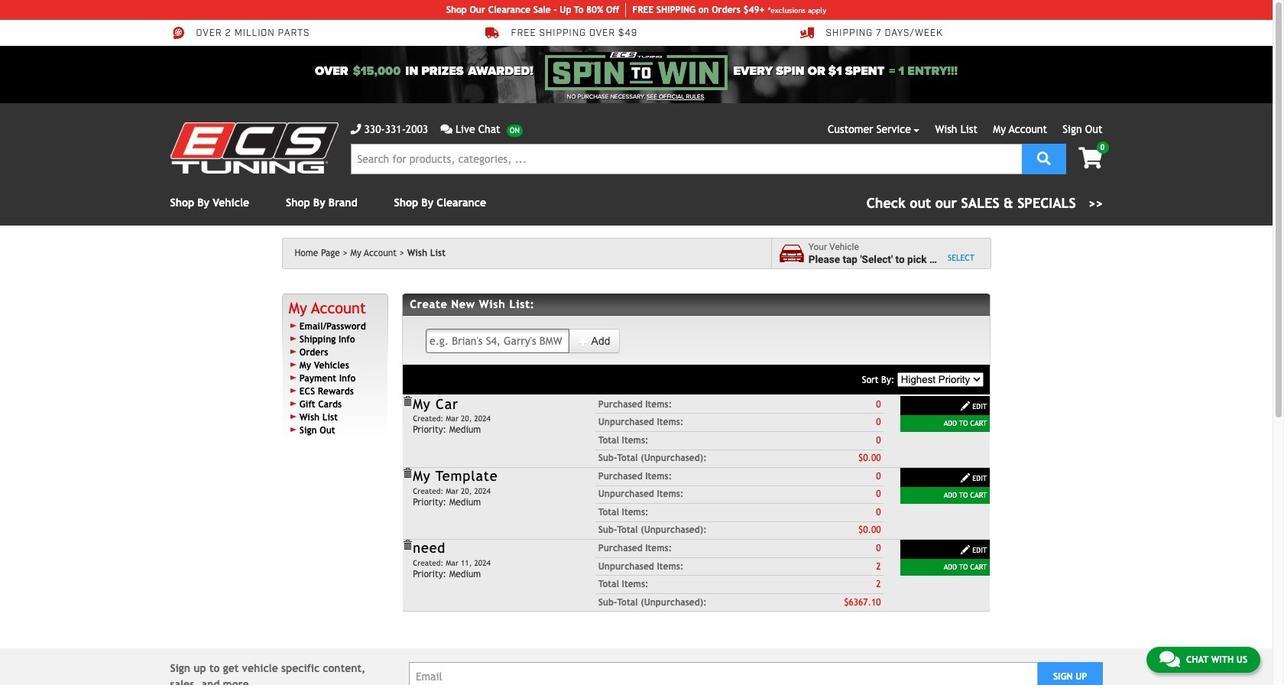 Task type: vqa. For each thing, say whether or not it's contained in the screenshot.
top "delete" icon
yes



Task type: locate. For each thing, give the bounding box(es) containing it.
comments image
[[1160, 650, 1180, 668]]

Search text field
[[351, 144, 1022, 174]]

e.g. Brian's S4, Garry's BMW E92...etc text field
[[426, 329, 570, 353]]

delete image up delete icon
[[402, 396, 413, 407]]

0 vertical spatial delete image
[[402, 396, 413, 407]]

delete image
[[402, 396, 413, 407], [402, 540, 413, 551]]

1 vertical spatial delete image
[[402, 540, 413, 551]]

white image
[[961, 473, 971, 483]]

search image
[[1037, 151, 1051, 165]]

white image
[[578, 336, 589, 347], [961, 401, 971, 411], [961, 545, 971, 555]]

delete image down delete icon
[[402, 540, 413, 551]]

1 vertical spatial white image
[[961, 401, 971, 411]]

Email email field
[[409, 662, 1038, 685]]

phone image
[[351, 124, 361, 135]]

2 vertical spatial white image
[[961, 545, 971, 555]]



Task type: describe. For each thing, give the bounding box(es) containing it.
ecs tuning image
[[170, 122, 338, 174]]

comments image
[[441, 124, 453, 135]]

white image for 1st delete image from the bottom of the page
[[961, 545, 971, 555]]

ecs tuning 'spin to win' contest logo image
[[545, 52, 728, 90]]

shopping cart image
[[1079, 148, 1103, 169]]

delete image
[[402, 468, 413, 479]]

2 delete image from the top
[[402, 540, 413, 551]]

1 delete image from the top
[[402, 396, 413, 407]]

white image for first delete image from the top of the page
[[961, 401, 971, 411]]

0 vertical spatial white image
[[578, 336, 589, 347]]



